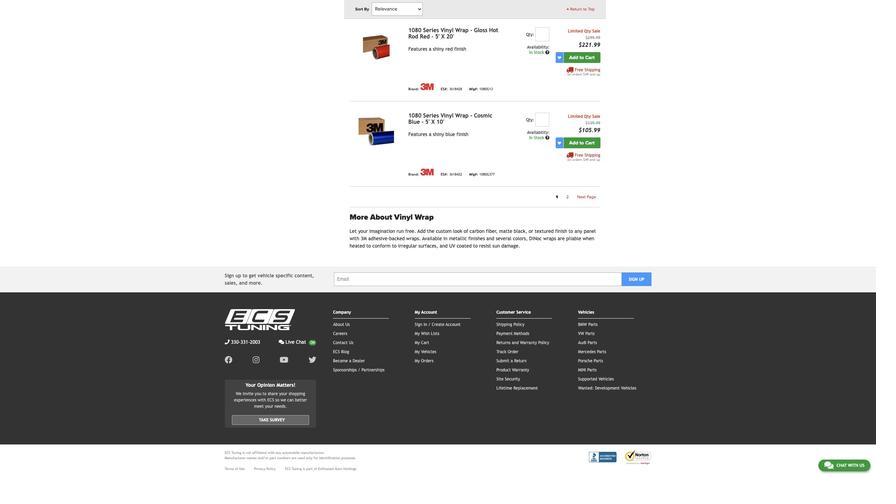 Task type: locate. For each thing, give the bounding box(es) containing it.
limited for $105.99
[[568, 114, 583, 119]]

1 qty from the top
[[584, 29, 591, 34]]

my orders link
[[415, 358, 434, 363]]

3m - corporate logo image for 1080 series vinyl wrap - gloss hot rod red - 5′ x 20′
[[421, 83, 434, 90]]

0 vertical spatial free shipping on orders $49 and up
[[568, 68, 600, 76]]

2 vertical spatial policy
[[266, 467, 276, 471]]

1 horizontal spatial is
[[303, 467, 305, 471]]

my account
[[415, 310, 437, 315]]

look
[[453, 228, 462, 234]]

chat with us link
[[819, 460, 871, 472]]

is for part
[[303, 467, 305, 471]]

orders for $105.99
[[572, 158, 582, 162]]

- left the cosmic
[[470, 112, 472, 119]]

add down limited qty sale $299.99 $221.99
[[569, 55, 578, 61]]

1 vertical spatial about
[[333, 322, 344, 327]]

0 vertical spatial vinyl
[[441, 27, 454, 34]]

invite
[[243, 392, 254, 396]]

shipping policy
[[497, 322, 525, 327]]

3m - corporate logo image
[[421, 0, 434, 5], [421, 83, 434, 90], [421, 169, 434, 176]]

2 add to cart from the top
[[569, 140, 595, 146]]

add to cart button down $105.99
[[564, 138, 600, 148]]

4 my from the top
[[415, 349, 420, 354]]

shipping down $105.99
[[585, 153, 600, 158]]

1 vertical spatial account
[[446, 322, 461, 327]]

specific
[[276, 273, 293, 278]]

payment methods
[[497, 331, 529, 336]]

parts up mercedes parts
[[588, 340, 597, 345]]

5′
[[435, 33, 440, 40], [425, 119, 430, 125]]

0 vertical spatial es#:
[[441, 87, 448, 91]]

free shipping on orders $49 and up for $221.99
[[568, 68, 600, 76]]

2 my from the top
[[415, 331, 420, 336]]

2 vertical spatial add
[[418, 228, 426, 234]]

1 vertical spatial warranty
[[512, 367, 529, 372]]

are down the automobile
[[292, 456, 297, 460]]

1 vertical spatial add to cart
[[569, 140, 595, 146]]

0 vertical spatial finish
[[454, 46, 466, 52]]

audi parts link
[[578, 340, 597, 345]]

can
[[287, 398, 294, 403]]

3m - corporate logo image left es#: 3618422
[[421, 169, 434, 176]]

ecs for ecs tuning is not affiliated with any automobile manufacturers. manufacturer names and/or part numbers are used only for identification purposes.
[[225, 451, 230, 455]]

your up 'we' on the bottom left of page
[[279, 392, 287, 396]]

2 stock from the top
[[534, 135, 544, 140]]

parts for mini parts
[[588, 367, 597, 372]]

1 series from the top
[[423, 27, 439, 34]]

wrap
[[455, 27, 469, 34], [455, 112, 469, 119], [415, 213, 434, 222]]

2 add to wish list image from the top
[[558, 141, 561, 145]]

series inside 1080 series vinyl wrap - cosmic blue - 5′ x 10′
[[423, 112, 439, 119]]

5′ inside 1080 series vinyl wrap - gloss hot rod red - 5′ x 20′
[[435, 33, 440, 40]]

add to wish list image
[[558, 56, 561, 59], [558, 141, 561, 145]]

2 vertical spatial in
[[424, 322, 427, 327]]

2 es#: from the top
[[441, 172, 448, 176]]

sign in / create account
[[415, 322, 461, 327]]

add to cart button down the $221.99
[[564, 52, 600, 63]]

1 orders from the top
[[572, 72, 582, 76]]

wrap for 1080 series vinyl wrap - cosmic blue - 5′ x 10′
[[455, 112, 469, 119]]

in stock for $221.99
[[529, 50, 545, 55]]

vinyl for 1080 series vinyl wrap - cosmic blue - 5′ x 10′
[[441, 112, 454, 119]]

meet
[[254, 404, 264, 409]]

2 qty from the top
[[584, 114, 591, 119]]

series inside 1080 series vinyl wrap - gloss hot rod red - 5′ x 20′
[[423, 27, 439, 34]]

shiny
[[433, 46, 444, 52], [433, 132, 444, 137]]

0 vertical spatial limited
[[568, 29, 583, 34]]

red
[[420, 33, 430, 40]]

0 vertical spatial us
[[345, 322, 350, 327]]

about up imagination
[[370, 213, 392, 222]]

2 3m - corporate logo image from the top
[[421, 83, 434, 90]]

$49 for $221.99
[[583, 72, 589, 76]]

3m - corporate logo image for 1080 series vinyl wrap - cosmic blue - 5′ x 10′
[[421, 169, 434, 176]]

my for my account
[[415, 310, 420, 315]]

1 free shipping on orders $49 and up from the top
[[568, 68, 600, 76]]

0 vertical spatial are
[[558, 236, 565, 241]]

2 free from the top
[[575, 153, 583, 158]]

sponsorships / partnerships link
[[333, 367, 385, 372]]

parts down mercedes parts
[[594, 358, 603, 363]]

ecs up manufacturer
[[225, 451, 230, 455]]

1 mfg#: from the top
[[469, 87, 478, 91]]

vinyl up the blue
[[441, 112, 454, 119]]

1 es#: from the top
[[441, 87, 448, 91]]

orders down the $221.99
[[572, 72, 582, 76]]

1 vertical spatial shiny
[[433, 132, 444, 137]]

mini
[[578, 367, 586, 372]]

1 my from the top
[[415, 310, 420, 315]]

take
[[259, 418, 269, 423]]

and right sales,
[[239, 280, 247, 286]]

sign up to get vehicle specific content, sales, and more.
[[225, 273, 314, 286]]

phone image
[[225, 340, 230, 344]]

customer
[[497, 310, 515, 315]]

account
[[421, 310, 437, 315], [446, 322, 461, 327]]

my up my wish lists at the bottom of the page
[[415, 310, 420, 315]]

sign inside "sign up to get vehicle specific content, sales, and more."
[[225, 273, 234, 278]]

mfg#: left 1080g13
[[469, 87, 478, 91]]

2 mfg#: from the top
[[469, 172, 478, 176]]

become a dealer
[[333, 358, 365, 363]]

take survey link
[[232, 415, 309, 425]]

1 horizontal spatial part
[[306, 467, 313, 471]]

1 1080 from the top
[[408, 27, 422, 34]]

vinyl inside 1080 series vinyl wrap - gloss hot rod red - 5′ x 20′
[[441, 27, 454, 34]]

1 vertical spatial add to cart button
[[564, 138, 600, 148]]

2 horizontal spatial your
[[358, 228, 368, 234]]

to left get
[[243, 273, 247, 278]]

2 series from the top
[[423, 112, 439, 119]]

carbon
[[470, 228, 485, 234]]

0 vertical spatial add to wish list image
[[558, 56, 561, 59]]

1 vertical spatial x
[[431, 119, 435, 125]]

more.
[[249, 280, 263, 286]]

is down the 'used'
[[303, 467, 305, 471]]

0 vertical spatial shipping
[[585, 68, 600, 72]]

0 horizontal spatial sign
[[225, 273, 234, 278]]

of inside terms of use link
[[235, 467, 238, 471]]

shiny left the blue
[[433, 132, 444, 137]]

returns and warranty policy link
[[497, 340, 549, 345]]

question circle image for $221.99
[[545, 50, 550, 55]]

shiny left red
[[433, 46, 444, 52]]

about
[[370, 213, 392, 222], [333, 322, 344, 327]]

1 limited from the top
[[568, 29, 583, 34]]

finish for gloss
[[454, 46, 466, 52]]

0 vertical spatial any
[[575, 228, 582, 234]]

1 vertical spatial series
[[423, 112, 439, 119]]

2 horizontal spatial policy
[[538, 340, 549, 345]]

my left orders
[[415, 358, 420, 363]]

sale inside limited qty sale $139.99 $105.99
[[592, 114, 600, 119]]

0 vertical spatial 5′
[[435, 33, 440, 40]]

3m - corporate logo image up the red
[[421, 0, 434, 5]]

es#: for 5′
[[441, 87, 448, 91]]

1 vertical spatial stock
[[534, 135, 544, 140]]

0 vertical spatial in stock
[[529, 50, 545, 55]]

1 vertical spatial is
[[303, 467, 305, 471]]

ecs inside ecs tuning is not affiliated with any automobile manufacturers. manufacturer names and/or part numbers are used only for identification purposes.
[[225, 451, 230, 455]]

2 features from the top
[[408, 132, 427, 137]]

1080 for rod
[[408, 27, 422, 34]]

ecs left so
[[267, 398, 274, 403]]

sales,
[[225, 280, 238, 286]]

free shipping on orders $49 and up down $105.99
[[568, 153, 600, 162]]

0 vertical spatial is
[[243, 451, 245, 455]]

2 free shipping on orders $49 and up from the top
[[568, 153, 600, 162]]

sort by
[[355, 7, 369, 12]]

5′ inside 1080 series vinyl wrap - cosmic blue - 5′ x 10′
[[425, 119, 430, 125]]

3 brand: from the top
[[408, 172, 419, 176]]

are inside ecs tuning is not affiliated with any automobile manufacturers. manufacturer names and/or part numbers are used only for identification purposes.
[[292, 456, 297, 460]]

2 add to cart button from the top
[[564, 138, 600, 148]]

0 horizontal spatial part
[[270, 456, 276, 460]]

shipping for $105.99
[[585, 153, 600, 158]]

1 sale from the top
[[592, 29, 600, 34]]

add to cart down $105.99
[[569, 140, 595, 146]]

0 vertical spatial mfg#:
[[469, 87, 478, 91]]

live chat
[[286, 339, 306, 345]]

with inside ecs tuning is not affiliated with any automobile manufacturers. manufacturer names and/or part numbers are used only for identification purposes.
[[268, 451, 275, 455]]

to down finishes
[[473, 243, 478, 249]]

hot
[[489, 27, 498, 34]]

0 horizontal spatial x
[[431, 119, 435, 125]]

limited inside limited qty sale $299.99 $221.99
[[568, 29, 583, 34]]

1080 up "features a shiny red finish"
[[408, 27, 422, 34]]

2 $49 from the top
[[583, 158, 589, 162]]

1 vertical spatial limited
[[568, 114, 583, 119]]

finish up the wraps
[[555, 228, 567, 234]]

a right submit
[[511, 358, 513, 363]]

us for about us
[[345, 322, 350, 327]]

1 vertical spatial us
[[349, 340, 354, 345]]

2 limited from the top
[[568, 114, 583, 119]]

1 vertical spatial comments image
[[824, 461, 834, 469]]

0 vertical spatial chat
[[296, 339, 306, 345]]

1 horizontal spatial comments image
[[824, 461, 834, 469]]

my for my vehicles
[[415, 349, 420, 354]]

0 horizontal spatial 5′
[[425, 119, 430, 125]]

add to cart button for $105.99
[[564, 138, 600, 148]]

orders for $221.99
[[572, 72, 582, 76]]

1 free from the top
[[575, 68, 583, 72]]

my
[[415, 310, 420, 315], [415, 331, 420, 336], [415, 340, 420, 345], [415, 349, 420, 354], [415, 358, 420, 363]]

parts for audi parts
[[588, 340, 597, 345]]

return
[[570, 7, 582, 12], [514, 358, 527, 363]]

to right you
[[263, 392, 267, 396]]

and inside "sign up to get vehicle specific content, sales, and more."
[[239, 280, 247, 286]]

None number field
[[536, 27, 550, 41], [536, 113, 550, 127], [536, 27, 550, 41], [536, 113, 550, 127]]

2 vertical spatial your
[[265, 404, 273, 409]]

- right the red
[[432, 33, 434, 40]]

es#3618422 - 1080g377 - 1080 series vinyl wrap - cosmic blue - 5 x 10 - features a shiny blue finish - 3m - audi bmw volkswagen mercedes benz mini porsche image
[[350, 113, 403, 153]]

vinyl for more about vinyl wrap
[[394, 213, 413, 222]]

enthusiast auto holdings link
[[318, 466, 357, 472]]

1 vertical spatial part
[[306, 467, 313, 471]]

of right look
[[464, 228, 468, 234]]

about us link
[[333, 322, 350, 327]]

1 vertical spatial cart
[[585, 140, 595, 146]]

1 on from the top
[[568, 72, 571, 76]]

1 vertical spatial on
[[568, 158, 571, 162]]

vinyl
[[441, 27, 454, 34], [441, 112, 454, 119], [394, 213, 413, 222]]

add to cart down the $221.99
[[569, 55, 595, 61]]

2 sale from the top
[[592, 114, 600, 119]]

submit
[[497, 358, 510, 363]]

sale inside limited qty sale $299.99 $221.99
[[592, 29, 600, 34]]

contact us
[[333, 340, 354, 345]]

features a shiny red finish
[[408, 46, 466, 52]]

product warranty
[[497, 367, 529, 372]]

1 vertical spatial 3m - corporate logo image
[[421, 83, 434, 90]]

comments image inside chat with us link
[[824, 461, 834, 469]]

1 question circle image from the top
[[545, 50, 550, 55]]

1 add to cart button from the top
[[564, 52, 600, 63]]

1 horizontal spatial account
[[446, 322, 461, 327]]

1 add to cart from the top
[[569, 55, 595, 61]]

2 vertical spatial wrap
[[415, 213, 434, 222]]

policy for privacy policy
[[266, 467, 276, 471]]

0 horizontal spatial of
[[235, 467, 238, 471]]

1 vertical spatial features
[[408, 132, 427, 137]]

free shipping on orders $49 and up for $105.99
[[568, 153, 600, 162]]

parts right vw
[[586, 331, 595, 336]]

shiny for 5′
[[433, 46, 444, 52]]

1 in stock from the top
[[529, 50, 545, 55]]

vinyl up run
[[394, 213, 413, 222]]

wrap left the cosmic
[[455, 112, 469, 119]]

wrap up 'the'
[[415, 213, 434, 222]]

1 horizontal spatial x
[[441, 33, 445, 40]]

1 qty: from the top
[[526, 32, 534, 37]]

1080 series vinyl wrap - gloss hot rod red - 5′ x 20′ link
[[408, 27, 498, 40]]

0 vertical spatial in
[[529, 50, 533, 55]]

a for features a shiny red finish
[[429, 46, 432, 52]]

needs.
[[275, 404, 287, 409]]

2 shiny from the top
[[433, 132, 444, 137]]

qty up $299.99
[[584, 29, 591, 34]]

1 vertical spatial qty
[[584, 114, 591, 119]]

wrap inside 1080 series vinyl wrap - cosmic blue - 5′ x 10′
[[455, 112, 469, 119]]

1 vertical spatial policy
[[538, 340, 549, 345]]

parts for vw parts
[[586, 331, 595, 336]]

1 $49 from the top
[[583, 72, 589, 76]]

of left enthusiast
[[314, 467, 317, 471]]

$299.99
[[586, 35, 600, 40]]

are right the wraps
[[558, 236, 565, 241]]

sign for sign up
[[629, 277, 638, 282]]

series right rod
[[423, 27, 439, 34]]

1 horizontal spatial sign
[[415, 322, 422, 327]]

wrap for more about vinyl wrap
[[415, 213, 434, 222]]

1 vertical spatial chat
[[837, 463, 847, 468]]

of left use
[[235, 467, 238, 471]]

lifetime replacement
[[497, 386, 538, 391]]

2 on from the top
[[568, 158, 571, 162]]

add to wish list image for $105.99
[[558, 141, 561, 145]]

finish right red
[[454, 46, 466, 52]]

1 add to wish list image from the top
[[558, 56, 561, 59]]

to
[[583, 7, 587, 12], [580, 55, 584, 61], [580, 140, 584, 146], [569, 228, 573, 234], [366, 243, 371, 249], [392, 243, 397, 249], [473, 243, 478, 249], [243, 273, 247, 278], [263, 392, 267, 396]]

free down $105.99
[[575, 153, 583, 158]]

x inside 1080 series vinyl wrap - cosmic blue - 5′ x 10′
[[431, 119, 435, 125]]

features down rod
[[408, 46, 427, 52]]

1 vertical spatial wrap
[[455, 112, 469, 119]]

x left 20′
[[441, 33, 445, 40]]

$49 down $105.99
[[583, 158, 589, 162]]

cart down wish
[[421, 340, 429, 345]]

tuning up manufacturer
[[231, 451, 241, 455]]

0 vertical spatial x
[[441, 33, 445, 40]]

shipping up payment
[[497, 322, 512, 327]]

2 availability: from the top
[[527, 130, 550, 135]]

ecs for ecs blog
[[333, 349, 340, 354]]

service
[[517, 310, 531, 315]]

ecs blog link
[[333, 349, 349, 354]]

sale up $139.99
[[592, 114, 600, 119]]

1 horizontal spatial chat
[[837, 463, 847, 468]]

0 vertical spatial qty
[[584, 29, 591, 34]]

brand: for 1080 series vinyl wrap - cosmic blue - 5′ x 10′
[[408, 172, 419, 176]]

1 3m - corporate logo image from the top
[[421, 0, 434, 5]]

qty:
[[526, 32, 534, 37], [526, 118, 534, 123]]

terms of use link
[[225, 466, 245, 472]]

parts right bmw
[[588, 322, 598, 327]]

is for not
[[243, 451, 245, 455]]

return down order
[[514, 358, 527, 363]]

2 brand: from the top
[[408, 87, 419, 91]]

limited inside limited qty sale $139.99 $105.99
[[568, 114, 583, 119]]

account right create
[[446, 322, 461, 327]]

shipping down the $221.99
[[585, 68, 600, 72]]

3 my from the top
[[415, 340, 420, 345]]

0 vertical spatial cart
[[585, 55, 595, 61]]

ecs down numbers
[[285, 467, 291, 471]]

about up careers link in the left bottom of the page
[[333, 322, 344, 327]]

1 vertical spatial return
[[514, 358, 527, 363]]

limited for $221.99
[[568, 29, 583, 34]]

a down the red
[[429, 46, 432, 52]]

1 horizontal spatial about
[[370, 213, 392, 222]]

2 horizontal spatial sign
[[629, 277, 638, 282]]

a left the dealer
[[349, 358, 351, 363]]

0 vertical spatial account
[[421, 310, 437, 315]]

5′ up "features a shiny red finish"
[[435, 33, 440, 40]]

live
[[286, 339, 295, 345]]

audi
[[578, 340, 587, 345]]

3 3m - corporate logo image from the top
[[421, 169, 434, 176]]

to inside "sign up to get vehicle specific content, sales, and more."
[[243, 273, 247, 278]]

any up numbers
[[276, 451, 281, 455]]

tuning down the 'used'
[[292, 467, 302, 471]]

a left the blue
[[429, 132, 432, 137]]

identification
[[319, 456, 340, 460]]

1 vertical spatial in stock
[[529, 135, 545, 140]]

comments image
[[279, 340, 284, 344], [824, 461, 834, 469]]

warranty up security
[[512, 367, 529, 372]]

1080 inside 1080 series vinyl wrap - cosmic blue - 5′ x 10′
[[408, 112, 422, 119]]

free shipping on orders $49 and up down the $221.99
[[568, 68, 600, 76]]

limited up the $221.99
[[568, 29, 583, 34]]

1 availability: from the top
[[527, 45, 550, 50]]

1 vertical spatial finish
[[457, 132, 469, 137]]

cosmic
[[474, 112, 492, 119]]

0 vertical spatial policy
[[514, 322, 525, 327]]

facebook logo image
[[225, 356, 232, 364]]

1 shiny from the top
[[433, 46, 444, 52]]

es#3618428 - 1080g13 - 1080 series vinyl wrap - gloss hot rod red - 5 x 20 - features a shiny red finish - 3m - audi bmw volkswagen mercedes benz mini porsche image
[[350, 27, 403, 67]]

free for $221.99
[[575, 68, 583, 72]]

0 vertical spatial /
[[428, 322, 431, 327]]

1 horizontal spatial return
[[570, 7, 582, 12]]

2 question circle image from the top
[[545, 136, 550, 140]]

and down the $221.99
[[590, 72, 596, 76]]

supported vehicles
[[578, 377, 614, 381]]

tuning for not
[[231, 451, 241, 455]]

1 stock from the top
[[534, 50, 544, 55]]

survey
[[270, 418, 285, 423]]

supported
[[578, 377, 597, 381]]

0 vertical spatial part
[[270, 456, 276, 460]]

site security link
[[497, 377, 520, 381]]

0 vertical spatial $49
[[583, 72, 589, 76]]

tuning inside ecs tuning is not affiliated with any automobile manufacturers. manufacturer names and/or part numbers are used only for identification purposes.
[[231, 451, 241, 455]]

blue
[[446, 132, 455, 137]]

1 vertical spatial qty:
[[526, 118, 534, 123]]

add to cart for $105.99
[[569, 140, 595, 146]]

free
[[575, 68, 583, 72], [575, 153, 583, 158]]

to inside we invite you to share your shopping experiences with ecs so we can better meet your needs.
[[263, 392, 267, 396]]

matte
[[499, 228, 512, 234]]

1 features from the top
[[408, 46, 427, 52]]

5 my from the top
[[415, 358, 420, 363]]

question circle image
[[545, 50, 550, 55], [545, 136, 550, 140]]

my left wish
[[415, 331, 420, 336]]

2 in stock from the top
[[529, 135, 545, 140]]

vinyl up red
[[441, 27, 454, 34]]

vinyl inside 1080 series vinyl wrap - cosmic blue - 5′ x 10′
[[441, 112, 454, 119]]

ecs tuning is part of enthusiast auto holdings
[[285, 467, 357, 471]]

qty inside limited qty sale $299.99 $221.99
[[584, 29, 591, 34]]

2 orders from the top
[[572, 158, 582, 162]]

order
[[508, 349, 519, 354]]

1 vertical spatial mfg#:
[[469, 172, 478, 176]]

porsche
[[578, 358, 593, 363]]

0 vertical spatial add to cart
[[569, 55, 595, 61]]

/ left create
[[428, 322, 431, 327]]

is inside ecs tuning is not affiliated with any automobile manufacturers. manufacturer names and/or part numbers are used only for identification purposes.
[[243, 451, 245, 455]]

es#: left 3618428
[[441, 87, 448, 91]]

free for $105.99
[[575, 153, 583, 158]]

Email email field
[[334, 273, 622, 286]]

return right the 'caret up' icon
[[570, 7, 582, 12]]

2 qty: from the top
[[526, 118, 534, 123]]

qty inside limited qty sale $139.99 $105.99
[[584, 114, 591, 119]]

1 vertical spatial vinyl
[[441, 112, 454, 119]]

0 vertical spatial features
[[408, 46, 427, 52]]

1 horizontal spatial policy
[[514, 322, 525, 327]]

1 vertical spatial $49
[[583, 158, 589, 162]]

2 vertical spatial 3m - corporate logo image
[[421, 169, 434, 176]]

we invite you to share your shopping experiences with ecs so we can better meet your needs.
[[234, 392, 307, 409]]

parts for mercedes parts
[[597, 349, 606, 354]]

1 vertical spatial free shipping on orders $49 and up
[[568, 153, 600, 162]]

1080 inside 1080 series vinyl wrap - gloss hot rod red - 5′ x 20′
[[408, 27, 422, 34]]

wanted:
[[578, 386, 594, 391]]

add left 'the'
[[418, 228, 426, 234]]

in for 1080 series vinyl wrap - gloss hot rod red - 5′ x 20′
[[529, 50, 533, 55]]

qty
[[584, 29, 591, 34], [584, 114, 591, 119]]

2 1080 from the top
[[408, 112, 422, 119]]

es#: for 10′
[[441, 172, 448, 176]]

customer service
[[497, 310, 531, 315]]

sale for $221.99
[[592, 29, 600, 34]]

ecs tuning is not affiliated with any automobile manufacturers. manufacturer names and/or part numbers are used only for identification purposes.
[[225, 451, 356, 460]]

sign inside button
[[629, 277, 638, 282]]

your inside let your imagination run free. add the custom look of carbon fiber, matte black, or textured finish to any panel with 3m adhesive-backed wraps. available in metallic finishes and several colors, dinoc wraps are pliable when heated to conform to irregular surfaces, and uv coated to resist sun damage.
[[358, 228, 368, 234]]

orders
[[421, 358, 434, 363]]

any inside let your imagination run free. add the custom look of carbon fiber, matte black, or textured finish to any panel with 3m adhesive-backed wraps. available in metallic finishes and several colors, dinoc wraps are pliable when heated to conform to irregular surfaces, and uv coated to resist sun damage.
[[575, 228, 582, 234]]

0 vertical spatial tuning
[[231, 451, 241, 455]]

your right "meet"
[[265, 404, 273, 409]]

parts
[[588, 322, 598, 327], [586, 331, 595, 336], [588, 340, 597, 345], [597, 349, 606, 354], [594, 358, 603, 363], [588, 367, 597, 372]]

shiny for 10′
[[433, 132, 444, 137]]

2 vertical spatial brand:
[[408, 172, 419, 176]]

colors,
[[513, 236, 528, 241]]

/
[[428, 322, 431, 327], [358, 367, 360, 372]]

resist
[[479, 243, 491, 249]]

1 vertical spatial question circle image
[[545, 136, 550, 140]]

warranty down methods
[[520, 340, 537, 345]]

cart down $105.99
[[585, 140, 595, 146]]

0 horizontal spatial your
[[265, 404, 273, 409]]

0 horizontal spatial is
[[243, 451, 245, 455]]

1 vertical spatial in
[[529, 135, 533, 140]]

1 vertical spatial your
[[279, 392, 287, 396]]

1 vertical spatial availability:
[[527, 130, 550, 135]]

account up sign in / create account link
[[421, 310, 437, 315]]

so
[[275, 398, 279, 403]]

any inside ecs tuning is not affiliated with any automobile manufacturers. manufacturer names and/or part numbers are used only for identification purposes.
[[276, 451, 281, 455]]

qty up $139.99
[[584, 114, 591, 119]]

up inside "sign up to get vehicle specific content, sales, and more."
[[236, 273, 241, 278]]

sign for sign up to get vehicle specific content, sales, and more.
[[225, 273, 234, 278]]

0 vertical spatial 3m - corporate logo image
[[421, 0, 434, 5]]

series for x
[[423, 112, 439, 119]]

0 vertical spatial question circle image
[[545, 50, 550, 55]]

to down $105.99
[[580, 140, 584, 146]]

330-331-2003
[[231, 339, 260, 345]]

wrap right 20′
[[455, 27, 469, 34]]

features down blue
[[408, 132, 427, 137]]

5′ left 10′
[[425, 119, 430, 125]]

3618428
[[449, 87, 462, 91]]

x left 10′
[[431, 119, 435, 125]]

qty for $105.99
[[584, 114, 591, 119]]

comments image inside live chat link
[[279, 340, 284, 344]]

policy for shipping policy
[[514, 322, 525, 327]]

features for rod
[[408, 46, 427, 52]]

my down my cart link
[[415, 349, 420, 354]]

tuning for part
[[292, 467, 302, 471]]

sale up $299.99
[[592, 29, 600, 34]]

coated
[[457, 243, 472, 249]]

mini parts link
[[578, 367, 597, 372]]

dinoc
[[529, 236, 542, 241]]

cart
[[585, 55, 595, 61], [585, 140, 595, 146], [421, 340, 429, 345]]

vehicles up wanted: development vehicles
[[599, 377, 614, 381]]

availability:
[[527, 45, 550, 50], [527, 130, 550, 135]]

3m - corporate logo image left the es#: 3618428 on the top right of page
[[421, 83, 434, 90]]

part right the and/or
[[270, 456, 276, 460]]

1 vertical spatial any
[[276, 451, 281, 455]]

0 vertical spatial on
[[568, 72, 571, 76]]

finish
[[454, 46, 466, 52], [457, 132, 469, 137], [555, 228, 567, 234]]

vw parts link
[[578, 331, 595, 336]]

my up my vehicles link
[[415, 340, 420, 345]]

chat
[[296, 339, 306, 345], [837, 463, 847, 468]]

2 vertical spatial vinyl
[[394, 213, 413, 222]]

of inside let your imagination run free. add the custom look of carbon fiber, matte black, or textured finish to any panel with 3m adhesive-backed wraps. available in metallic finishes and several colors, dinoc wraps are pliable when heated to conform to irregular surfaces, and uv coated to resist sun damage.
[[464, 228, 468, 234]]

wrap inside 1080 series vinyl wrap - gloss hot rod red - 5′ x 20′
[[455, 27, 469, 34]]

vehicles up bmw parts
[[578, 310, 594, 315]]



Task type: vqa. For each thing, say whether or not it's contained in the screenshot.
colors,
yes



Task type: describe. For each thing, give the bounding box(es) containing it.
the
[[427, 228, 435, 234]]

affiliated
[[252, 451, 267, 455]]

share
[[268, 392, 278, 396]]

to down the $221.99
[[580, 55, 584, 61]]

in for 1080 series vinyl wrap - cosmic blue - 5′ x 10′
[[529, 135, 533, 140]]

vehicles right development
[[621, 386, 637, 391]]

0 horizontal spatial about
[[333, 322, 344, 327]]

finishes
[[468, 236, 485, 241]]

take survey button
[[232, 415, 309, 425]]

$221.99
[[579, 42, 600, 48]]

auto
[[335, 467, 342, 471]]

about us
[[333, 322, 350, 327]]

my cart
[[415, 340, 429, 345]]

0 horizontal spatial chat
[[296, 339, 306, 345]]

development
[[595, 386, 620, 391]]

and down $105.99
[[590, 158, 596, 162]]

to down the 3m
[[366, 243, 371, 249]]

automobile
[[282, 451, 300, 455]]

vinyl for 1080 series vinyl wrap - gloss hot rod red - 5′ x 20′
[[441, 27, 454, 34]]

only
[[306, 456, 313, 460]]

question circle image for $105.99
[[545, 136, 550, 140]]

contact us link
[[333, 340, 354, 345]]

parts for bmw parts
[[588, 322, 598, 327]]

and down the in
[[440, 243, 448, 249]]

surfaces,
[[419, 243, 438, 249]]

cart for $105.99
[[585, 140, 595, 146]]

content,
[[295, 273, 314, 278]]

shipping for $221.99
[[585, 68, 600, 72]]

adhesive-
[[368, 236, 389, 241]]

mfg#: 1080g377
[[469, 172, 495, 176]]

custom
[[436, 228, 452, 234]]

to down backed
[[392, 243, 397, 249]]

us for contact us
[[349, 340, 354, 345]]

stock for $105.99
[[534, 135, 544, 140]]

cart for $221.99
[[585, 55, 595, 61]]

0 vertical spatial warranty
[[520, 340, 537, 345]]

comments image for chat
[[824, 461, 834, 469]]

matters!
[[277, 382, 296, 388]]

textured
[[535, 228, 554, 234]]

- left gloss
[[470, 27, 472, 34]]

wanted: development vehicles link
[[578, 386, 637, 391]]

0 vertical spatial return
[[570, 7, 582, 12]]

finish for cosmic
[[457, 132, 469, 137]]

in stock for $105.99
[[529, 135, 545, 140]]

instagram logo image
[[253, 356, 259, 364]]

add for $105.99
[[569, 140, 578, 146]]

purposes.
[[341, 456, 356, 460]]

1080 for -
[[408, 112, 422, 119]]

company
[[333, 310, 351, 315]]

caret up image
[[567, 7, 569, 11]]

sponsorships / partnerships
[[333, 367, 385, 372]]

2 vertical spatial cart
[[421, 340, 429, 345]]

we
[[281, 398, 286, 403]]

submit a return
[[497, 358, 527, 363]]

a for submit a return
[[511, 358, 513, 363]]

qty for $221.99
[[584, 29, 591, 34]]

mfg#: for 1080 series vinyl wrap - cosmic blue - 5′ x 10′
[[469, 172, 478, 176]]

ecs inside we invite you to share your shopping experiences with ecs so we can better meet your needs.
[[267, 398, 274, 403]]

es#: 3618422
[[441, 172, 462, 176]]

1080 series vinyl wrap - cosmic blue - 5′ x 10′
[[408, 112, 492, 125]]

with inside let your imagination run free. add the custom look of carbon fiber, matte black, or textured finish to any panel with 3m adhesive-backed wraps. available in metallic finishes and several colors, dinoc wraps are pliable when heated to conform to irregular surfaces, and uv coated to resist sun damage.
[[350, 236, 359, 241]]

add for $221.99
[[569, 55, 578, 61]]

mfg#: for 1080 series vinyl wrap - gloss hot rod red - 5′ x 20′
[[469, 87, 478, 91]]

- right blue
[[422, 119, 424, 125]]

add to cart button for $221.99
[[564, 52, 600, 63]]

bmw
[[578, 322, 587, 327]]

backed
[[389, 236, 405, 241]]

with inside we invite you to share your shopping experiences with ecs so we can better meet your needs.
[[258, 398, 266, 403]]

1 brand: from the top
[[408, 2, 419, 6]]

2 vertical spatial shipping
[[497, 322, 512, 327]]

sign for sign in / create account
[[415, 322, 422, 327]]

and up order
[[512, 340, 519, 345]]

features for -
[[408, 132, 427, 137]]

1080g13
[[480, 87, 493, 91]]

numbers
[[277, 456, 291, 460]]

youtube logo image
[[280, 356, 288, 364]]

replacement
[[514, 386, 538, 391]]

stock for $221.99
[[534, 50, 544, 55]]

manufacturer
[[225, 456, 246, 460]]

twitter logo image
[[309, 356, 316, 364]]

my for my wish lists
[[415, 331, 420, 336]]

0 horizontal spatial /
[[358, 367, 360, 372]]

when
[[583, 236, 595, 241]]

red
[[446, 46, 453, 52]]

names
[[247, 456, 257, 460]]

you
[[255, 392, 261, 396]]

1 horizontal spatial of
[[314, 467, 317, 471]]

used
[[298, 456, 305, 460]]

enthusiast
[[318, 467, 334, 471]]

blog
[[341, 349, 349, 354]]

irregular
[[398, 243, 417, 249]]

330-331-2003 link
[[225, 338, 260, 346]]

a for become a dealer
[[349, 358, 351, 363]]

add to cart for $221.99
[[569, 55, 595, 61]]

black,
[[514, 228, 527, 234]]

by
[[364, 7, 369, 12]]

sale for $105.99
[[592, 114, 600, 119]]

privacy policy
[[254, 467, 276, 471]]

dealer
[[353, 358, 365, 363]]

on for $105.99
[[568, 158, 571, 162]]

part inside ecs tuning is not affiliated with any automobile manufacturers. manufacturer names and/or part numbers are used only for identification purposes.
[[270, 456, 276, 460]]

mercedes parts link
[[578, 349, 606, 354]]

and/or
[[258, 456, 269, 460]]

add to wish list image for $221.99
[[558, 56, 561, 59]]

become
[[333, 358, 348, 363]]

shopping
[[289, 392, 305, 396]]

0 horizontal spatial account
[[421, 310, 437, 315]]

add inside let your imagination run free. add the custom look of carbon fiber, matte black, or textured finish to any panel with 3m adhesive-backed wraps. available in metallic finishes and several colors, dinoc wraps are pliable when heated to conform to irregular surfaces, and uv coated to resist sun damage.
[[418, 228, 426, 234]]

get
[[249, 273, 256, 278]]

let your imagination run free. add the custom look of carbon fiber, matte black, or textured finish to any panel with 3m adhesive-backed wraps. available in metallic finishes and several colors, dinoc wraps are pliable when heated to conform to irregular surfaces, and uv coated to resist sun damage.
[[350, 228, 596, 249]]

payment methods link
[[497, 331, 529, 336]]

payment
[[497, 331, 513, 336]]

a for features a shiny blue finish
[[429, 132, 432, 137]]

es#: 3618428
[[441, 87, 462, 91]]

available
[[422, 236, 442, 241]]

lifetime
[[497, 386, 512, 391]]

up inside button
[[639, 277, 644, 282]]

wanted: development vehicles
[[578, 386, 637, 391]]

1 link
[[552, 192, 562, 202]]

wrap for 1080 series vinyl wrap - gloss hot rod red - 5′ x 20′
[[455, 27, 469, 34]]

my orders
[[415, 358, 434, 363]]

to left top
[[583, 7, 587, 12]]

paginated product list navigation navigation
[[350, 192, 600, 202]]

x inside 1080 series vinyl wrap - gloss hot rod red - 5′ x 20′
[[441, 33, 445, 40]]

features a shiny blue finish
[[408, 132, 469, 137]]

series for -
[[423, 27, 439, 34]]

next page
[[577, 195, 596, 199]]

to up pliable
[[569, 228, 573, 234]]

brand: for 1080 series vinyl wrap - gloss hot rod red - 5′ x 20′
[[408, 87, 419, 91]]

1080 series vinyl wrap - gloss hot rod red - 5′ x 20′
[[408, 27, 498, 40]]

my for my cart
[[415, 340, 420, 345]]

330-
[[231, 339, 241, 345]]

qty: for 1080 series vinyl wrap - cosmic blue - 5′ x 10′
[[526, 118, 534, 123]]

2003
[[250, 339, 260, 345]]

imagination
[[369, 228, 395, 234]]

wraps
[[543, 236, 556, 241]]

availability: for $105.99
[[527, 130, 550, 135]]

site security
[[497, 377, 520, 381]]

parts for porsche parts
[[594, 358, 603, 363]]

or
[[529, 228, 533, 234]]

return to top
[[569, 7, 595, 12]]

vehicles up orders
[[421, 349, 436, 354]]

damage.
[[501, 243, 520, 249]]

$49 for $105.99
[[583, 158, 589, 162]]

terms
[[225, 467, 234, 471]]

lists
[[431, 331, 440, 336]]

finish inside let your imagination run free. add the custom look of carbon fiber, matte black, or textured finish to any panel with 3m adhesive-backed wraps. available in metallic finishes and several colors, dinoc wraps are pliable when heated to conform to irregular surfaces, and uv coated to resist sun damage.
[[555, 228, 567, 234]]

my cart link
[[415, 340, 429, 345]]

next page link
[[573, 192, 600, 202]]

manufacturers.
[[301, 451, 325, 455]]

availability: for $221.99
[[527, 45, 550, 50]]

track order
[[497, 349, 519, 354]]

on for $221.99
[[568, 72, 571, 76]]

privacy policy link
[[254, 466, 276, 472]]

2 vertical spatial us
[[860, 463, 865, 468]]

and down fiber,
[[487, 236, 495, 241]]

take survey
[[259, 418, 285, 423]]

0 vertical spatial about
[[370, 213, 392, 222]]

ecs for ecs tuning is part of enthusiast auto holdings
[[285, 467, 291, 471]]

3618422
[[449, 172, 462, 176]]

are inside let your imagination run free. add the custom look of carbon fiber, matte black, or textured finish to any panel with 3m adhesive-backed wraps. available in metallic finishes and several colors, dinoc wraps are pliable when heated to conform to irregular surfaces, and uv coated to resist sun damage.
[[558, 236, 565, 241]]

my for my orders
[[415, 358, 420, 363]]

qty: for 1080 series vinyl wrap - gloss hot rod red - 5′ x 20′
[[526, 32, 534, 37]]

comments image for live
[[279, 340, 284, 344]]

ecs tuning image
[[225, 309, 295, 330]]

3m
[[361, 236, 367, 241]]



